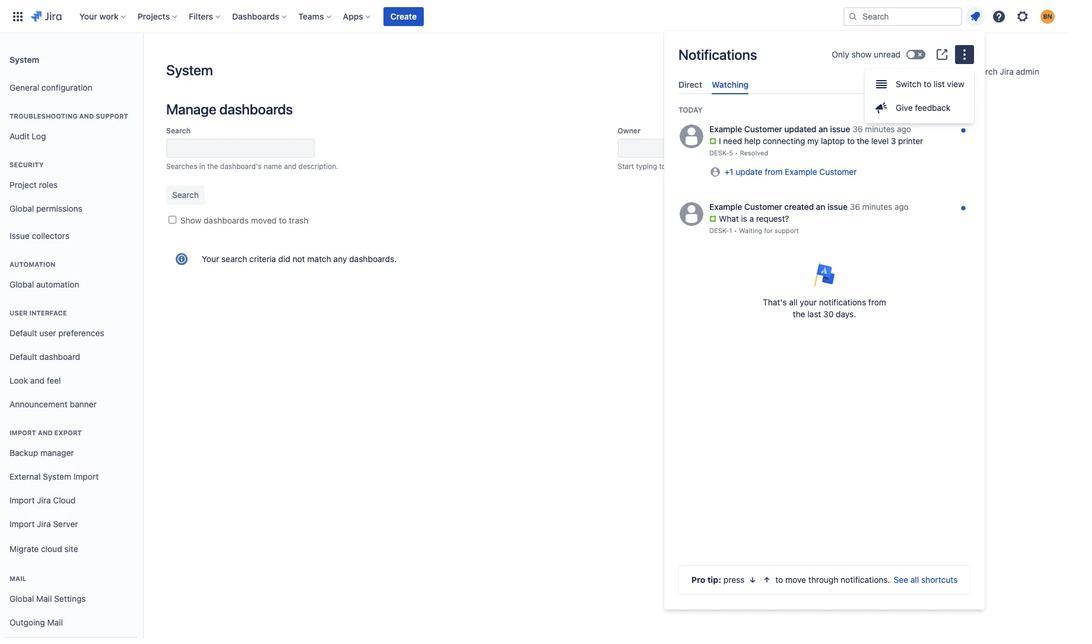Task type: vqa. For each thing, say whether or not it's contained in the screenshot.
SLA related to SLA met vs breached
no



Task type: describe. For each thing, give the bounding box(es) containing it.
show dashboards moved to trash
[[180, 216, 309, 226]]

and for export
[[38, 429, 53, 437]]

through
[[809, 575, 839, 585]]

projects button
[[134, 7, 182, 26]]

+1 update from example customer
[[725, 167, 857, 177]]

automation
[[10, 261, 56, 268]]

import for import jira server
[[10, 519, 35, 529]]

in
[[199, 162, 205, 171]]

pro tip: press
[[692, 575, 745, 585]]

manage
[[166, 101, 216, 118]]

and for support
[[79, 112, 94, 120]]

import and export group
[[5, 417, 138, 566]]

feel
[[47, 376, 61, 386]]

Owner text field
[[618, 139, 766, 158]]

mail for outgoing
[[47, 618, 63, 628]]

interface
[[29, 309, 67, 317]]

example customer image
[[680, 125, 704, 149]]

read
[[955, 106, 971, 115]]

jira for server
[[37, 519, 51, 529]]

move
[[786, 575, 806, 585]]

owner
[[618, 126, 641, 135]]

get
[[668, 162, 679, 171]]

announcement
[[10, 399, 68, 409]]

permissions
[[36, 203, 82, 214]]

dashboards button
[[229, 7, 291, 26]]

import down backup manager link
[[73, 472, 99, 482]]

today
[[679, 106, 703, 114]]

+1
[[725, 167, 734, 177]]

see
[[894, 575, 909, 585]]

dashboards for show
[[204, 216, 249, 226]]

projects
[[138, 11, 170, 21]]

any
[[333, 254, 347, 264]]

global for global permissions
[[10, 203, 34, 214]]

filters button
[[185, 7, 225, 26]]

show
[[852, 49, 872, 59]]

mark all as read button
[[917, 105, 971, 115]]

match
[[307, 254, 331, 264]]

pro
[[692, 575, 706, 585]]

search for search
[[166, 126, 191, 135]]

backup
[[10, 448, 38, 458]]

global for global automation
[[10, 279, 34, 290]]

server
[[53, 519, 78, 529]]

2 horizontal spatial system
[[166, 62, 213, 78]]

troubleshooting and support group
[[5, 100, 138, 152]]

import for import jira cloud
[[10, 496, 35, 506]]

search
[[221, 254, 247, 264]]

project roles link
[[5, 173, 138, 197]]

arrow up image
[[763, 576, 772, 585]]

customer
[[820, 167, 857, 177]]

trash
[[289, 216, 309, 226]]

collectors
[[32, 231, 69, 241]]

search jira admin
[[971, 67, 1040, 77]]

global mail settings link
[[5, 588, 138, 612]]

teams button
[[295, 7, 336, 26]]

cloud
[[41, 544, 62, 554]]

notifications image
[[968, 9, 983, 23]]

name
[[264, 162, 282, 171]]

admin
[[1016, 67, 1040, 77]]

default user preferences
[[10, 328, 104, 338]]

to inside notifications dialog
[[776, 575, 783, 585]]

only show unread
[[832, 49, 901, 59]]

start typing to get a list of possible matches.
[[618, 162, 768, 171]]

your search criteria did not match any dashboards.
[[202, 254, 397, 264]]

more image
[[958, 48, 972, 62]]

see all shortcuts
[[894, 575, 958, 585]]

moved
[[251, 216, 277, 226]]

troubleshooting
[[10, 112, 78, 120]]

sidebar navigation image
[[129, 48, 156, 71]]

open notifications in a new tab image
[[935, 48, 949, 62]]

cloud
[[53, 496, 76, 506]]

automation group
[[5, 248, 138, 300]]

audit log
[[10, 131, 46, 141]]

mail group
[[5, 563, 138, 639]]

jira for admin
[[1000, 67, 1014, 77]]

create button
[[383, 7, 424, 26]]

all for see
[[911, 575, 919, 585]]

your for your search criteria did not match any dashboards.
[[202, 254, 219, 264]]

from inside +1 update from example customer button
[[765, 167, 783, 177]]

issue collectors
[[10, 231, 69, 241]]

update
[[736, 167, 763, 177]]

security group
[[5, 148, 138, 224]]

user
[[10, 309, 28, 317]]

all for that's
[[789, 298, 798, 308]]

mail for global
[[36, 594, 52, 604]]

small image
[[961, 67, 971, 77]]

arrow down image
[[748, 576, 758, 585]]

backup manager
[[10, 448, 74, 458]]

tab list inside notifications dialog
[[674, 75, 976, 95]]

look
[[10, 376, 28, 386]]

outgoing mail
[[10, 618, 63, 628]]

troubleshooting and support
[[10, 112, 128, 120]]

look and feel link
[[5, 369, 138, 393]]

the inside that's all your notifications from the last 30 days.
[[793, 310, 805, 320]]

general configuration link
[[5, 76, 138, 100]]

create
[[391, 11, 417, 21]]

your work
[[79, 11, 119, 21]]

user interface
[[10, 309, 67, 317]]

notifications dialog
[[664, 31, 985, 610]]

did
[[278, 254, 290, 264]]

to left get
[[659, 162, 666, 171]]

external
[[10, 472, 41, 482]]

press
[[724, 575, 745, 585]]

outgoing
[[10, 618, 45, 628]]

Show dashboards moved to trash checkbox
[[169, 216, 176, 224]]



Task type: locate. For each thing, give the bounding box(es) containing it.
searches
[[166, 162, 197, 171]]

mail up outgoing mail
[[36, 594, 52, 604]]

preferences
[[58, 328, 104, 338]]

only
[[832, 49, 850, 59]]

global for global mail settings
[[10, 594, 34, 604]]

2 vertical spatial jira
[[37, 519, 51, 529]]

days.
[[836, 310, 856, 320]]

tip:
[[708, 575, 721, 585]]

1 horizontal spatial from
[[869, 298, 886, 308]]

tab list
[[674, 75, 976, 95]]

global up outgoing
[[10, 594, 34, 604]]

global inside global automation link
[[10, 279, 34, 290]]

1 vertical spatial all
[[789, 298, 798, 308]]

search image
[[848, 12, 858, 21]]

dashboards right "show"
[[204, 216, 249, 226]]

jira left admin
[[1000, 67, 1014, 77]]

and
[[79, 112, 94, 120], [284, 162, 297, 171], [30, 376, 45, 386], [38, 429, 53, 437]]

all inside that's all your notifications from the last 30 days.
[[789, 298, 798, 308]]

mail down global mail settings
[[47, 618, 63, 628]]

look and feel
[[10, 376, 61, 386]]

dashboards.
[[349, 254, 397, 264]]

global mail settings
[[10, 594, 86, 604]]

import for import and export
[[10, 429, 36, 437]]

mail
[[10, 575, 26, 583], [36, 594, 52, 604], [47, 618, 63, 628]]

1 vertical spatial your
[[202, 254, 219, 264]]

external system import link
[[5, 466, 138, 489]]

migrate
[[10, 544, 39, 554]]

settings
[[54, 594, 86, 604]]

default user preferences link
[[5, 322, 138, 346]]

automation
[[36, 279, 79, 290]]

None submit
[[166, 186, 205, 205]]

1 default from the top
[[10, 328, 37, 338]]

global automation link
[[5, 273, 138, 297]]

0 horizontal spatial search
[[166, 126, 191, 135]]

the down the your
[[793, 310, 805, 320]]

jira for cloud
[[37, 496, 51, 506]]

migrate cloud site
[[10, 544, 78, 554]]

issue collectors link
[[5, 224, 138, 248]]

0 vertical spatial your
[[79, 11, 97, 21]]

feedback
[[915, 103, 951, 113]]

typing
[[636, 162, 657, 171]]

1 vertical spatial global
[[10, 279, 34, 290]]

manage dashboards
[[166, 101, 293, 118]]

dashboards for manage
[[219, 101, 293, 118]]

0 vertical spatial search
[[971, 67, 998, 77]]

all left as at the right top
[[936, 106, 944, 115]]

0 vertical spatial the
[[207, 162, 218, 171]]

user
[[39, 328, 56, 338]]

user interface group
[[5, 297, 138, 420]]

mark
[[917, 106, 934, 115]]

your for your work
[[79, 11, 97, 21]]

to left the trash
[[279, 216, 287, 226]]

to right switch
[[924, 79, 932, 89]]

roles
[[39, 180, 58, 190]]

teams
[[298, 11, 324, 21]]

group containing switch to list view
[[865, 69, 974, 124]]

example customer image
[[680, 203, 704, 226]]

banner
[[70, 399, 97, 409]]

show
[[180, 216, 201, 226]]

audit log link
[[5, 125, 138, 148]]

shortcuts
[[922, 575, 958, 585]]

1 vertical spatial jira
[[37, 496, 51, 506]]

your left work
[[79, 11, 97, 21]]

filters
[[189, 11, 213, 21]]

Search field
[[844, 7, 962, 26]]

dashboards
[[219, 101, 293, 118], [204, 216, 249, 226]]

and inside group
[[79, 112, 94, 120]]

default for default user preferences
[[10, 328, 37, 338]]

global down automation
[[10, 279, 34, 290]]

matches.
[[738, 162, 768, 171]]

0 vertical spatial all
[[936, 106, 944, 115]]

dashboards
[[232, 11, 279, 21]]

last
[[808, 310, 821, 320]]

apps button
[[339, 7, 375, 26]]

all left the your
[[789, 298, 798, 308]]

search
[[971, 67, 998, 77], [166, 126, 191, 135]]

all for mark
[[936, 106, 944, 115]]

import up migrate
[[10, 519, 35, 529]]

to inside switch to list view button
[[924, 79, 932, 89]]

1 vertical spatial dashboards
[[204, 216, 249, 226]]

general configuration
[[10, 82, 92, 92]]

2 global from the top
[[10, 279, 34, 290]]

1 global from the top
[[10, 203, 34, 214]]

help image
[[992, 9, 1006, 23]]

search down manage
[[166, 126, 191, 135]]

global down project
[[10, 203, 34, 214]]

0 vertical spatial list
[[934, 79, 945, 89]]

import jira cloud link
[[5, 489, 138, 513]]

0 vertical spatial mail
[[10, 575, 26, 583]]

banner containing your work
[[0, 0, 1069, 33]]

switch to list view button
[[865, 72, 974, 96]]

list right a
[[687, 162, 697, 171]]

1 horizontal spatial the
[[793, 310, 805, 320]]

and right name
[[284, 162, 297, 171]]

system inside import and export group
[[43, 472, 71, 482]]

search right small image on the right top of page
[[971, 67, 998, 77]]

import down external
[[10, 496, 35, 506]]

dashboards up searches in the dashboard's name and description.
[[219, 101, 293, 118]]

mail down migrate
[[10, 575, 26, 583]]

system down manager
[[43, 472, 71, 482]]

give
[[896, 103, 913, 113]]

not
[[293, 254, 305, 264]]

from inside that's all your notifications from the last 30 days.
[[869, 298, 886, 308]]

import and export
[[10, 429, 82, 437]]

searches in the dashboard's name and description.
[[166, 162, 338, 171]]

watching
[[712, 80, 749, 90]]

jira inside import jira server link
[[37, 519, 51, 529]]

all right see
[[911, 575, 919, 585]]

and up backup manager
[[38, 429, 53, 437]]

jira inside 'search jira admin' link
[[1000, 67, 1014, 77]]

settings image
[[1016, 9, 1030, 23]]

1 vertical spatial list
[[687, 162, 697, 171]]

1 horizontal spatial all
[[911, 575, 919, 585]]

possible
[[708, 162, 736, 171]]

switch
[[896, 79, 922, 89]]

default dashboard
[[10, 352, 80, 362]]

your profile and settings image
[[1041, 9, 1055, 23]]

backup manager link
[[5, 442, 138, 466]]

announcement banner link
[[5, 393, 138, 417]]

banner
[[0, 0, 1069, 33]]

jira left cloud
[[37, 496, 51, 506]]

announcement banner
[[10, 399, 97, 409]]

notifications
[[819, 298, 866, 308]]

outgoing mail link
[[5, 612, 138, 635]]

the right "in"
[[207, 162, 218, 171]]

0 horizontal spatial from
[[765, 167, 783, 177]]

to right arrow up icon
[[776, 575, 783, 585]]

1 horizontal spatial list
[[934, 79, 945, 89]]

unread
[[874, 49, 901, 59]]

project
[[10, 180, 37, 190]]

2 horizontal spatial all
[[936, 106, 944, 115]]

group
[[865, 69, 974, 124]]

import up the backup
[[10, 429, 36, 437]]

1 horizontal spatial search
[[971, 67, 998, 77]]

0 vertical spatial dashboards
[[219, 101, 293, 118]]

and inside user interface group
[[30, 376, 45, 386]]

mark all as read
[[917, 106, 971, 115]]

system up manage
[[166, 62, 213, 78]]

1 vertical spatial default
[[10, 352, 37, 362]]

site
[[64, 544, 78, 554]]

1 vertical spatial search
[[166, 126, 191, 135]]

your left search
[[202, 254, 219, 264]]

global permissions
[[10, 203, 82, 214]]

primary element
[[7, 0, 844, 33]]

of
[[699, 162, 706, 171]]

2 vertical spatial global
[[10, 594, 34, 604]]

default up look
[[10, 352, 37, 362]]

3 global from the top
[[10, 594, 34, 604]]

list inside button
[[934, 79, 945, 89]]

a
[[681, 162, 685, 171]]

30
[[824, 310, 834, 320]]

jira image
[[31, 9, 62, 23], [31, 9, 62, 23]]

from right update
[[765, 167, 783, 177]]

jira left server
[[37, 519, 51, 529]]

0 vertical spatial jira
[[1000, 67, 1014, 77]]

appswitcher icon image
[[11, 9, 25, 23]]

0 vertical spatial default
[[10, 328, 37, 338]]

configuration
[[42, 82, 92, 92]]

that's all your notifications from the last 30 days.
[[763, 298, 886, 320]]

0 horizontal spatial list
[[687, 162, 697, 171]]

list left view
[[934, 79, 945, 89]]

0 horizontal spatial all
[[789, 298, 798, 308]]

global inside 'global permissions' link
[[10, 203, 34, 214]]

1 vertical spatial mail
[[36, 594, 52, 604]]

dashboard
[[39, 352, 80, 362]]

1 horizontal spatial your
[[202, 254, 219, 264]]

and inside group
[[38, 429, 53, 437]]

your inside popup button
[[79, 11, 97, 21]]

and left 'support'
[[79, 112, 94, 120]]

2 vertical spatial mail
[[47, 618, 63, 628]]

2 vertical spatial all
[[911, 575, 919, 585]]

system up general
[[10, 54, 39, 64]]

to
[[924, 79, 932, 89], [659, 162, 666, 171], [279, 216, 287, 226], [776, 575, 783, 585]]

0 horizontal spatial the
[[207, 162, 218, 171]]

apps
[[343, 11, 363, 21]]

search for search jira admin
[[971, 67, 998, 77]]

log
[[32, 131, 46, 141]]

2 default from the top
[[10, 352, 37, 362]]

tab list containing direct
[[674, 75, 976, 95]]

1 vertical spatial the
[[793, 310, 805, 320]]

None text field
[[166, 139, 315, 158]]

0 vertical spatial global
[[10, 203, 34, 214]]

manager
[[40, 448, 74, 458]]

1 horizontal spatial system
[[43, 472, 71, 482]]

search jira admin link
[[955, 63, 1046, 82]]

default for default dashboard
[[10, 352, 37, 362]]

0 horizontal spatial system
[[10, 54, 39, 64]]

0 horizontal spatial your
[[79, 11, 97, 21]]

migrate cloud site link
[[5, 537, 138, 563]]

and for feel
[[30, 376, 45, 386]]

jira inside import jira cloud "link"
[[37, 496, 51, 506]]

default down user
[[10, 328, 37, 338]]

criteria
[[249, 254, 276, 264]]

and left the feel
[[30, 376, 45, 386]]

default dashboard link
[[5, 346, 138, 369]]

0 vertical spatial from
[[765, 167, 783, 177]]

1 vertical spatial from
[[869, 298, 886, 308]]

global inside global mail settings link
[[10, 594, 34, 604]]

from right notifications
[[869, 298, 886, 308]]

notifications
[[679, 46, 757, 63]]

import inside "link"
[[10, 496, 35, 506]]



